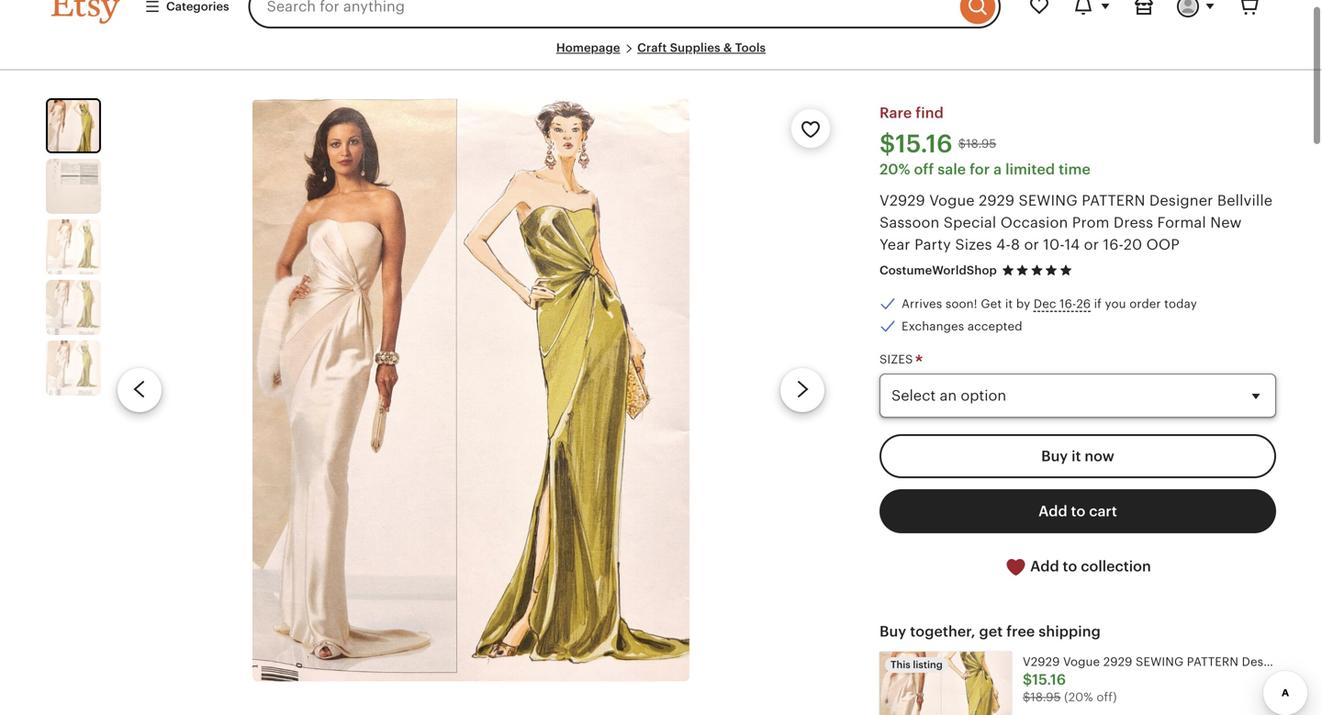 Task type: locate. For each thing, give the bounding box(es) containing it.
0 vertical spatial to
[[1071, 503, 1086, 520]]

menu bar
[[51, 39, 1271, 71]]

1 vertical spatial it
[[1072, 448, 1081, 464]]

1 vertical spatial 16-
[[1060, 297, 1077, 311]]

1 vertical spatial buy
[[880, 624, 907, 640]]

add
[[1039, 503, 1068, 520], [1031, 558, 1060, 575]]

0 vertical spatial add
[[1039, 503, 1068, 520]]

or right 8
[[1024, 236, 1040, 253]]

$
[[1023, 672, 1033, 688], [1023, 690, 1031, 704]]

off)
[[1097, 690, 1117, 704]]

this listing
[[891, 659, 943, 671]]

buy
[[1042, 448, 1068, 464], [880, 624, 907, 640]]

1 or from the left
[[1024, 236, 1040, 253]]

0 vertical spatial 16-
[[1103, 236, 1124, 253]]

add down add to cart
[[1031, 558, 1060, 575]]

costumeworldshop
[[880, 263, 997, 277]]

it left now at the right bottom of the page
[[1072, 448, 1081, 464]]

get
[[980, 624, 1003, 640]]

you
[[1105, 297, 1127, 311]]

buy left now at the right bottom of the page
[[1042, 448, 1068, 464]]

now
[[1085, 448, 1115, 464]]

v2929 vogue 2929 sewing pattern designer bellville sassoon special occasion prom dress formal new year party sizes 4-8 or 10-14 or 16-20 oop
[[880, 192, 1273, 253]]

1 horizontal spatial 16-
[[1103, 236, 1124, 253]]

off
[[914, 161, 934, 178]]

add to collection
[[1027, 558, 1151, 575]]

$ up '18.95'
[[1023, 672, 1033, 688]]

or
[[1024, 236, 1040, 253], [1084, 236, 1099, 253]]

&
[[724, 41, 732, 55]]

v2929 vogue 2929 sewing pattern designer bellville sassoon image 1 image
[[252, 98, 690, 682], [48, 100, 99, 152]]

special
[[944, 214, 997, 231]]

1 horizontal spatial v2929 vogue 2929 sewing pattern designer bellville sassoon image 1 image
[[252, 98, 690, 682]]

$ 15.16 $ 18.95 (20% off)
[[1023, 672, 1117, 704]]

1 vertical spatial $
[[1023, 690, 1031, 704]]

20% off sale for a limited time
[[880, 161, 1091, 178]]

1 horizontal spatial it
[[1072, 448, 1081, 464]]

16- down dress
[[1103, 236, 1124, 253]]

10-
[[1044, 236, 1065, 253]]

new
[[1211, 214, 1242, 231]]

buy inside button
[[1042, 448, 1068, 464]]

v2929 vogue 2929 sewing pattern designer bellville sassoon special occasion prom dress formal new year party sizes 4-8 or 10-14 or 16-20 oop image
[[880, 652, 1012, 715]]

0 horizontal spatial it
[[1006, 297, 1013, 311]]

buy up this
[[880, 624, 907, 640]]

costumeworldshop link
[[880, 263, 997, 277]]

banner
[[18, 0, 1304, 39]]

0 vertical spatial buy
[[1042, 448, 1068, 464]]

designer
[[1150, 192, 1214, 209]]

a
[[994, 161, 1002, 178]]

for
[[970, 161, 990, 178]]

1 vertical spatial add
[[1031, 558, 1060, 575]]

add to collection button
[[880, 544, 1277, 590]]

to left collection
[[1063, 558, 1078, 575]]

rare find
[[880, 105, 944, 121]]

0 vertical spatial it
[[1006, 297, 1013, 311]]

homepage link
[[556, 41, 620, 55]]

craft supplies & tools
[[638, 41, 766, 55]]

16-
[[1103, 236, 1124, 253], [1060, 297, 1077, 311]]

2 or from the left
[[1084, 236, 1099, 253]]

time
[[1059, 161, 1091, 178]]

0 vertical spatial $
[[1023, 672, 1033, 688]]

0 horizontal spatial 16-
[[1060, 297, 1077, 311]]

0 horizontal spatial or
[[1024, 236, 1040, 253]]

find
[[916, 105, 944, 121]]

$15.16
[[880, 130, 953, 158]]

1 vertical spatial to
[[1063, 558, 1078, 575]]

vogue
[[930, 192, 975, 209]]

20%
[[880, 161, 911, 178]]

(20%
[[1065, 690, 1094, 704]]

to left cart
[[1071, 503, 1086, 520]]

1 horizontal spatial buy
[[1042, 448, 1068, 464]]

16- inside v2929 vogue 2929 sewing pattern designer bellville sassoon special occasion prom dress formal new year party sizes 4-8 or 10-14 or 16-20 oop
[[1103, 236, 1124, 253]]

2 $ from the top
[[1023, 690, 1031, 704]]

bellville
[[1218, 192, 1273, 209]]

to for cart
[[1071, 503, 1086, 520]]

$ left (20%
[[1023, 690, 1031, 704]]

1 horizontal spatial or
[[1084, 236, 1099, 253]]

tools
[[735, 41, 766, 55]]

this
[[891, 659, 911, 671]]

it
[[1006, 297, 1013, 311], [1072, 448, 1081, 464]]

add for add to collection
[[1031, 558, 1060, 575]]

to for collection
[[1063, 558, 1078, 575]]

0 horizontal spatial buy
[[880, 624, 907, 640]]

add left cart
[[1039, 503, 1068, 520]]

it left by
[[1006, 297, 1013, 311]]

add to cart
[[1039, 503, 1118, 520]]

menu bar containing homepage
[[51, 39, 1271, 71]]

exchanges accepted
[[902, 319, 1023, 333]]

to
[[1071, 503, 1086, 520], [1063, 558, 1078, 575]]

or right "14"
[[1084, 236, 1099, 253]]

sassoon
[[880, 214, 940, 231]]

None search field
[[249, 0, 1001, 28]]

16- right dec
[[1060, 297, 1077, 311]]

arrives
[[902, 297, 943, 311]]

$15.16 $18.95
[[880, 130, 997, 158]]



Task type: vqa. For each thing, say whether or not it's contained in the screenshot.
bottom the shipping
no



Task type: describe. For each thing, give the bounding box(es) containing it.
buy for buy it now
[[1042, 448, 1068, 464]]

pattern
[[1082, 192, 1146, 209]]

free
[[1007, 624, 1035, 640]]

oop
[[1147, 236, 1180, 253]]

add for add to cart
[[1039, 503, 1068, 520]]

8
[[1011, 236, 1020, 253]]

1 $ from the top
[[1023, 672, 1033, 688]]

2929
[[979, 192, 1015, 209]]

v2929 vogue 2929 sewing pattern designer bellville sassoon 16-20 (us) image
[[46, 220, 101, 275]]

sale
[[938, 161, 966, 178]]

18.95
[[1031, 690, 1061, 704]]

buy together, get free shipping
[[880, 624, 1101, 640]]

exchanges
[[902, 319, 965, 333]]

accepted
[[968, 319, 1023, 333]]

craft
[[638, 41, 667, 55]]

dress
[[1114, 214, 1154, 231]]

by
[[1017, 297, 1031, 311]]

supplies
[[670, 41, 721, 55]]

formal
[[1158, 214, 1207, 231]]

buy it now
[[1042, 448, 1115, 464]]

it inside button
[[1072, 448, 1081, 464]]

dec
[[1034, 297, 1057, 311]]

20
[[1124, 236, 1143, 253]]

if
[[1094, 297, 1102, 311]]

buy for buy together, get free shipping
[[880, 624, 907, 640]]

buy it now button
[[880, 434, 1277, 478]]

sewing
[[1019, 192, 1078, 209]]

Search for anything text field
[[249, 0, 956, 28]]

today
[[1165, 297, 1198, 311]]

occasion
[[1001, 214, 1069, 231]]

0 horizontal spatial v2929 vogue 2929 sewing pattern designer bellville sassoon image 1 image
[[48, 100, 99, 152]]

limited
[[1006, 161, 1055, 178]]

v2929 vogue 2929 sewing pattern designer bellville sassoon 10-14 (us) image
[[46, 341, 101, 396]]

arrives soon! get it by dec 16-26 if you order today
[[902, 297, 1198, 311]]

$18.95
[[959, 137, 997, 151]]

cart
[[1089, 503, 1118, 520]]

together,
[[910, 624, 976, 640]]

listing
[[913, 659, 943, 671]]

order
[[1130, 297, 1161, 311]]

sizes
[[955, 236, 993, 253]]

sizes
[[880, 353, 917, 367]]

soon! get
[[946, 297, 1002, 311]]

party
[[915, 236, 951, 253]]

rare
[[880, 105, 912, 121]]

collection
[[1081, 558, 1151, 575]]

shipping
[[1039, 624, 1101, 640]]

year
[[880, 236, 911, 253]]

v2929 vogue 2929 sewing pattern designer bellville sassoon 4-8 (us) image
[[46, 280, 101, 335]]

v2929 vogue 2929 sewing pattern designer bellville sassoon image 2 image
[[46, 159, 101, 214]]

craft supplies & tools link
[[638, 41, 766, 55]]

homepage
[[556, 41, 620, 55]]

14
[[1065, 236, 1080, 253]]

v2929
[[880, 192, 926, 209]]

15.16
[[1033, 672, 1066, 688]]

26
[[1077, 297, 1091, 311]]

4-
[[997, 236, 1011, 253]]

add to cart button
[[880, 489, 1277, 533]]

prom
[[1073, 214, 1110, 231]]



